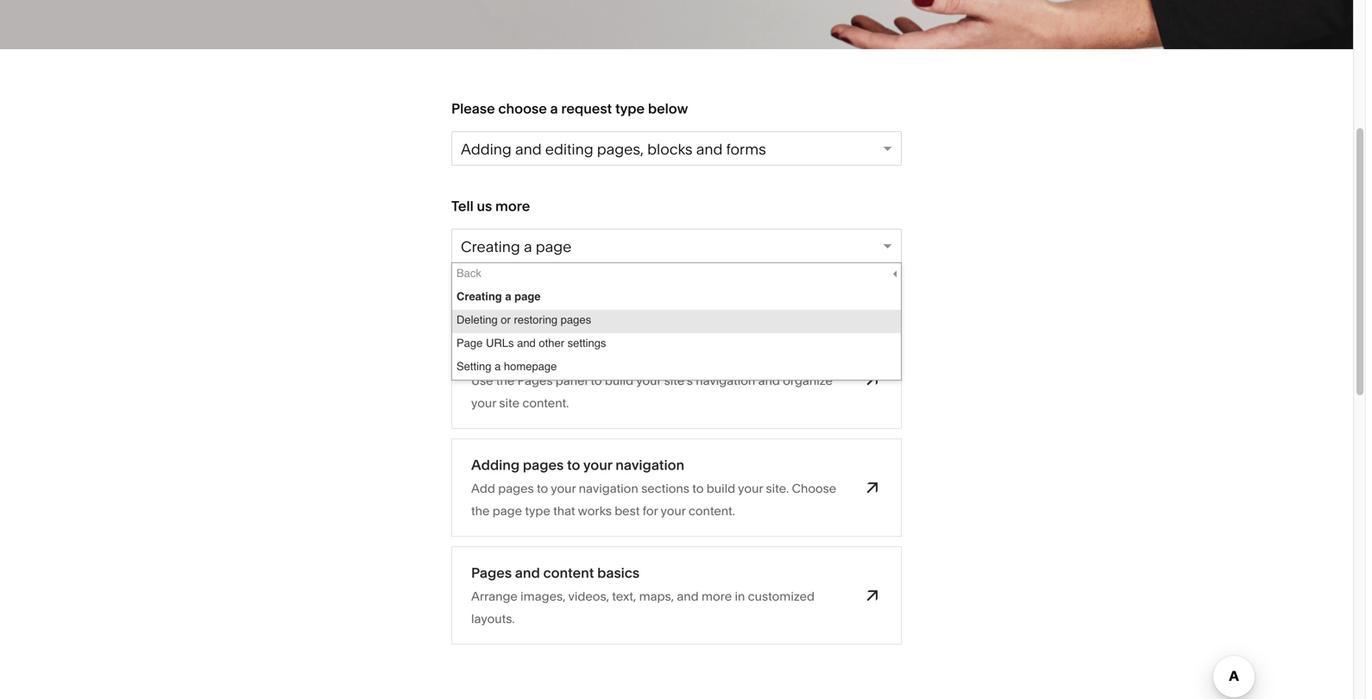 Task type: describe. For each thing, give the bounding box(es) containing it.
to inside the pages panel use the pages panel to build your site's navigation and organize your site content.
[[591, 373, 602, 388]]

the
[[471, 349, 496, 366]]

build inside the pages panel use the pages panel to build your site's navigation and organize your site content.
[[605, 373, 634, 388]]

will
[[539, 295, 560, 312]]

0 vertical spatial panel
[[543, 349, 580, 366]]

organize
[[783, 373, 833, 388]]

creating for creating a page option
[[457, 290, 502, 303]]

a for the creating a page link
[[524, 238, 532, 256]]

other
[[539, 337, 565, 350]]

adding for adding pages to your navigation add pages to your navigation sections to build your site. choose the page type that works best for your content.
[[471, 457, 520, 473]]

page for the creating a page link
[[536, 238, 572, 256]]

blocks
[[648, 140, 693, 158]]

to up that
[[567, 457, 580, 473]]

settings
[[568, 337, 606, 350]]

page
[[457, 337, 483, 350]]

forms
[[726, 140, 766, 158]]

creating for the creating a page link
[[461, 238, 520, 256]]

please
[[451, 100, 495, 117]]

add
[[471, 481, 495, 496]]

works
[[578, 504, 612, 518]]

1 vertical spatial pages
[[523, 457, 564, 473]]

2 vertical spatial pages
[[498, 481, 534, 496]]

pages,
[[597, 140, 644, 158]]

the pages panel use the pages panel to build your site's navigation and organize your site content.
[[471, 349, 833, 410]]

more inside pages and content basics arrange images, videos, text, maps, and more in customized layouts.
[[702, 589, 732, 604]]

use
[[471, 373, 493, 388]]

setting
[[457, 360, 492, 373]]

1 vertical spatial panel
[[556, 373, 588, 388]]

setting a homepage option
[[452, 357, 901, 380]]

page urls and other settings option
[[452, 333, 901, 357]]

maps,
[[639, 589, 674, 604]]

and inside page urls and other settings option
[[517, 337, 536, 350]]

content. inside the pages panel use the pages panel to build your site's navigation and organize your site content.
[[523, 396, 569, 410]]

restoring
[[514, 313, 558, 326]]

site's
[[664, 373, 693, 388]]

type inside adding pages to your navigation add pages to your navigation sections to build your site. choose the page type that works best for your content.
[[525, 504, 551, 518]]

images,
[[521, 589, 566, 604]]

to right add on the left
[[537, 481, 548, 496]]

navigation inside the pages panel use the pages panel to build your site's navigation and organize your site content.
[[696, 373, 756, 388]]

0 vertical spatial type
[[615, 100, 645, 117]]

arrange
[[471, 589, 518, 604]]

your up that
[[551, 481, 576, 496]]

site
[[499, 396, 520, 410]]

and left editing
[[515, 140, 542, 158]]

page inside adding pages to your navigation add pages to your navigation sections to build your site. choose the page type that works best for your content.
[[493, 504, 522, 518]]

tell us more
[[451, 198, 530, 215]]

text,
[[612, 589, 636, 604]]

we think this will help:
[[451, 295, 596, 312]]

deleting or restoring pages option
[[452, 310, 901, 333]]

urls
[[486, 337, 514, 350]]

request
[[561, 100, 612, 117]]

sections
[[641, 481, 690, 496]]

pages and content basics arrange images, videos, text, maps, and more in customized layouts.
[[471, 565, 815, 626]]

0 vertical spatial pages
[[499, 349, 540, 366]]

page for creating a page option
[[515, 290, 541, 303]]

a for setting a homepage option
[[495, 360, 501, 373]]

tell
[[451, 198, 474, 215]]

in
[[735, 589, 745, 604]]

and inside the pages panel use the pages panel to build your site's navigation and organize your site content.
[[758, 373, 780, 388]]

think
[[476, 295, 508, 312]]

a for creating a page option
[[505, 290, 512, 303]]

best
[[615, 504, 640, 518]]

site.
[[766, 481, 789, 496]]

adding and editing pages, blocks and forms link
[[451, 131, 902, 166]]



Task type: locate. For each thing, give the bounding box(es) containing it.
or
[[501, 313, 511, 326]]

page down add on the left
[[493, 504, 522, 518]]

a down urls
[[495, 360, 501, 373]]

basics
[[597, 565, 640, 581]]

to down settings
[[591, 373, 602, 388]]

we
[[451, 295, 473, 312]]

adding up add on the left
[[471, 457, 520, 473]]

1 vertical spatial more
[[702, 589, 732, 604]]

the down add on the left
[[471, 504, 490, 518]]

panel down restoring on the left
[[543, 349, 580, 366]]

content. inside adding pages to your navigation add pages to your navigation sections to build your site. choose the page type that works best for your content.
[[689, 504, 735, 518]]

a right "choose"
[[550, 100, 558, 117]]

setting a homepage
[[457, 360, 557, 373]]

0 vertical spatial adding
[[461, 140, 512, 158]]

your left site's
[[636, 373, 661, 388]]

help:
[[563, 295, 596, 312]]

creating up deleting
[[457, 290, 502, 303]]

creating a page inside option
[[457, 290, 541, 303]]

more left in
[[702, 589, 732, 604]]

more right us
[[496, 198, 530, 215]]

tell us more list box
[[452, 263, 901, 380]]

your up the works
[[583, 457, 612, 473]]

and down deleting or restoring pages on the left of page
[[517, 337, 536, 350]]

creating inside option
[[457, 290, 502, 303]]

and
[[515, 140, 542, 158], [696, 140, 723, 158], [517, 337, 536, 350], [758, 373, 780, 388], [515, 565, 540, 581], [677, 589, 699, 604]]

0 horizontal spatial more
[[496, 198, 530, 215]]

adding inside adding pages to your navigation add pages to your navigation sections to build your site. choose the page type that works best for your content.
[[471, 457, 520, 473]]

creating a page option
[[452, 287, 901, 310]]

navigation up the works
[[579, 481, 639, 496]]

content.
[[523, 396, 569, 410], [689, 504, 735, 518]]

page inside option
[[515, 290, 541, 303]]

page urls and other settings
[[457, 337, 606, 350]]

2 vertical spatial navigation
[[579, 481, 639, 496]]

0 vertical spatial content.
[[523, 396, 569, 410]]

page up deleting or restoring pages on the left of page
[[515, 290, 541, 303]]

the down setting a homepage
[[496, 373, 515, 388]]

panel down settings
[[556, 373, 588, 388]]

0 vertical spatial creating
[[461, 238, 520, 256]]

1 vertical spatial content.
[[689, 504, 735, 518]]

choose
[[498, 100, 547, 117]]

panel
[[543, 349, 580, 366], [556, 373, 588, 388]]

deleting
[[457, 313, 498, 326]]

build down settings
[[605, 373, 634, 388]]

to right sections
[[693, 481, 704, 496]]

type left that
[[525, 504, 551, 518]]

1 horizontal spatial build
[[707, 481, 736, 496]]

the inside adding pages to your navigation add pages to your navigation sections to build your site. choose the page type that works best for your content.
[[471, 504, 490, 518]]

1 vertical spatial page
[[515, 290, 541, 303]]

content. right "site"
[[523, 396, 569, 410]]

creating a page for creating a page option
[[457, 290, 541, 303]]

build inside adding pages to your navigation add pages to your navigation sections to build your site. choose the page type that works best for your content.
[[707, 481, 736, 496]]

0 horizontal spatial build
[[605, 373, 634, 388]]

creating up back
[[461, 238, 520, 256]]

creating a page
[[461, 238, 572, 256], [457, 290, 541, 303]]

back option
[[452, 263, 901, 287]]

1 vertical spatial navigation
[[616, 457, 685, 473]]

0 vertical spatial pages
[[561, 313, 591, 326]]

pages inside pages and content basics arrange images, videos, text, maps, and more in customized layouts.
[[471, 565, 512, 581]]

1 vertical spatial creating
[[457, 290, 502, 303]]

a down tell us more
[[524, 238, 532, 256]]

creating
[[461, 238, 520, 256], [457, 290, 502, 303]]

pages down help:
[[561, 313, 591, 326]]

below
[[648, 100, 688, 117]]

to
[[591, 373, 602, 388], [567, 457, 580, 473], [537, 481, 548, 496], [693, 481, 704, 496]]

adding and editing pages, blocks and forms
[[461, 140, 766, 158]]

pages up that
[[523, 457, 564, 473]]

and right the maps,
[[677, 589, 699, 604]]

1 horizontal spatial more
[[702, 589, 732, 604]]

that
[[553, 504, 575, 518]]

1 horizontal spatial type
[[615, 100, 645, 117]]

the inside the pages panel use the pages panel to build your site's navigation and organize your site content.
[[496, 373, 515, 388]]

your
[[636, 373, 661, 388], [471, 396, 496, 410], [583, 457, 612, 473], [551, 481, 576, 496], [738, 481, 763, 496], [661, 504, 686, 518]]

us
[[477, 198, 492, 215]]

homepage
[[504, 360, 557, 373]]

content. down sections
[[689, 504, 735, 518]]

pages
[[561, 313, 591, 326], [523, 457, 564, 473], [498, 481, 534, 496]]

a inside option
[[495, 360, 501, 373]]

creating a page for the creating a page link
[[461, 238, 572, 256]]

for
[[643, 504, 658, 518]]

and left the organize
[[758, 373, 780, 388]]

adding
[[461, 140, 512, 158], [471, 457, 520, 473]]

0 vertical spatial more
[[496, 198, 530, 215]]

2 vertical spatial pages
[[471, 565, 512, 581]]

1 horizontal spatial the
[[496, 373, 515, 388]]

build
[[605, 373, 634, 388], [707, 481, 736, 496]]

1 vertical spatial pages
[[518, 373, 553, 388]]

layouts.
[[471, 612, 515, 626]]

1 vertical spatial build
[[707, 481, 736, 496]]

pages right add on the left
[[498, 481, 534, 496]]

type
[[615, 100, 645, 117], [525, 504, 551, 518]]

0 horizontal spatial the
[[471, 504, 490, 518]]

creating a page up the or
[[457, 290, 541, 303]]

this
[[512, 295, 536, 312]]

1 vertical spatial adding
[[471, 457, 520, 473]]

your right for
[[661, 504, 686, 518]]

1 vertical spatial creating a page
[[457, 290, 541, 303]]

editing
[[545, 140, 594, 158]]

a inside option
[[505, 290, 512, 303]]

pages
[[499, 349, 540, 366], [518, 373, 553, 388], [471, 565, 512, 581]]

and up 'images,'
[[515, 565, 540, 581]]

adding down please
[[461, 140, 512, 158]]

a left this
[[505, 290, 512, 303]]

your down use
[[471, 396, 496, 410]]

videos,
[[568, 589, 609, 604]]

navigation right site's
[[696, 373, 756, 388]]

navigation
[[696, 373, 756, 388], [616, 457, 685, 473], [579, 481, 639, 496]]

1 horizontal spatial content.
[[689, 504, 735, 518]]

choose
[[792, 481, 837, 496]]

page
[[536, 238, 572, 256], [515, 290, 541, 303], [493, 504, 522, 518]]

0 vertical spatial build
[[605, 373, 634, 388]]

0 vertical spatial page
[[536, 238, 572, 256]]

content
[[543, 565, 594, 581]]

2 vertical spatial page
[[493, 504, 522, 518]]

type left below
[[615, 100, 645, 117]]

adding for adding and editing pages, blocks and forms
[[461, 140, 512, 158]]

0 vertical spatial the
[[496, 373, 515, 388]]

creating a page down tell us more
[[461, 238, 572, 256]]

1 vertical spatial type
[[525, 504, 551, 518]]

back
[[457, 267, 482, 280]]

your left "site."
[[738, 481, 763, 496]]

0 horizontal spatial type
[[525, 504, 551, 518]]

build right sections
[[707, 481, 736, 496]]

a
[[550, 100, 558, 117], [524, 238, 532, 256], [505, 290, 512, 303], [495, 360, 501, 373]]

creating a page link
[[451, 229, 902, 263]]

page up the will
[[536, 238, 572, 256]]

the
[[496, 373, 515, 388], [471, 504, 490, 518]]

please choose a request type below
[[451, 100, 688, 117]]

pages inside deleting or restoring pages 'option'
[[561, 313, 591, 326]]

0 vertical spatial navigation
[[696, 373, 756, 388]]

adding pages to your navigation add pages to your navigation sections to build your site. choose the page type that works best for your content.
[[471, 457, 837, 518]]

0 horizontal spatial content.
[[523, 396, 569, 410]]

deleting or restoring pages
[[457, 313, 591, 326]]

more
[[496, 198, 530, 215], [702, 589, 732, 604]]

1 vertical spatial the
[[471, 504, 490, 518]]

and left forms
[[696, 140, 723, 158]]

0 vertical spatial creating a page
[[461, 238, 572, 256]]

customized
[[748, 589, 815, 604]]

navigation up sections
[[616, 457, 685, 473]]



Task type: vqa. For each thing, say whether or not it's contained in the screenshot.
Adding pages to your navigation Add pages to your navigation sections to build your site. Choose the page type that works best for your content.
yes



